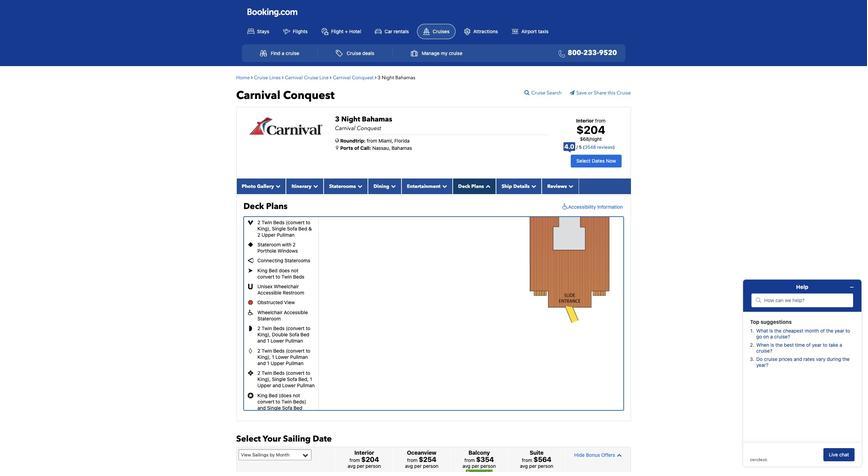 Task type: describe. For each thing, give the bounding box(es) containing it.
bed inside '2 twin beds (convert to king), single sofa bed & 2 upper pullman'
[[299, 226, 307, 232]]

1 vertical spatial plans
[[266, 201, 288, 212]]

or
[[589, 90, 593, 96]]

interior
[[355, 450, 375, 456]]

1 vertical spatial deck plans
[[244, 201, 288, 212]]

from for roundtrip: from miami, florida
[[367, 138, 378, 144]]

taxis
[[539, 28, 549, 34]]

chevron down image for photo gallery
[[274, 184, 281, 189]]

accessible inside unisex wheelchair accessible restroom
[[258, 290, 282, 296]]

chevron down image for reviews
[[567, 184, 574, 189]]

photo gallery button
[[236, 179, 286, 194]]

avg for $564
[[520, 464, 528, 470]]

bahamas for 3 night bahamas carnival conquest
[[362, 115, 393, 124]]

carnival down cruise lines "link"
[[236, 88, 281, 103]]

line
[[320, 74, 329, 81]]

ship details button
[[497, 179, 542, 194]]

save
[[577, 90, 587, 96]]

select          dates now link
[[571, 155, 622, 168]]

connecting staterooms
[[258, 258, 311, 264]]

king for king bed does not convert to twin beds
[[258, 268, 268, 274]]

1 inside 2 twin beds (convert to king), single sofa bed, 1 upper and lower pullman
[[310, 377, 312, 383]]

itinerary button
[[286, 179, 324, 194]]

photo gallery
[[242, 183, 274, 190]]

avg for $354
[[463, 464, 471, 470]]

reviews
[[598, 144, 614, 150]]

cruise for cruise search
[[532, 90, 546, 96]]

entertainment button
[[402, 179, 453, 194]]

1 inside the 2 twin beds (convert to king), double sofa bed and 1 lower pullman
[[267, 338, 270, 344]]

2 vertical spatial bahamas
[[392, 145, 412, 151]]

sailing
[[283, 434, 311, 445]]

cruise lines link
[[254, 74, 281, 81]]

reviews
[[548, 183, 567, 190]]

interior from $204 $68 / night
[[577, 118, 606, 142]]

by
[[270, 452, 275, 458]]

with
[[282, 242, 292, 248]]

$254
[[419, 456, 437, 464]]

chevron down image
[[441, 184, 448, 189]]

and inside 2 twin beds (convert to king), 1 lower pullman and 1 upper pullman
[[258, 361, 266, 367]]

sailings
[[252, 452, 269, 458]]

cruise deals link
[[328, 46, 382, 60]]

ship details
[[502, 183, 530, 190]]

pullman for single
[[277, 232, 295, 238]]

not for beds)
[[293, 393, 300, 399]]

cruise for cruise deals
[[347, 50, 361, 56]]

wheelchair inside unisex wheelchair accessible restroom
[[274, 284, 299, 290]]

balcony
[[469, 450, 490, 456]]

person for $354
[[481, 464, 496, 470]]

twin for 2 twin beds (convert to king), double sofa bed and 1 lower pullman
[[262, 326, 272, 332]]

deck plans inside dropdown button
[[459, 183, 484, 190]]

manage my cruise button
[[404, 46, 470, 60]]

carnival right lines
[[285, 74, 303, 81]]

(convert for 2 twin beds (convert to king), single sofa bed & 2 upper pullman
[[286, 219, 305, 225]]

twin for 2 twin beds (convert to king), single sofa bed & 2 upper pullman
[[262, 219, 272, 225]]

stateroom inside wheelchair accessible stateroom
[[258, 316, 281, 322]]

2 twin beds (convert to king), single sofa bed, 1 upper and lower pullman
[[258, 370, 315, 389]]

angle right image for cruise lines
[[282, 75, 284, 80]]

bed inside 2 twin beds (convert to king) & double sofa bed
[[304, 210, 313, 216]]

nassau,
[[373, 145, 391, 151]]

per for $254
[[415, 464, 422, 470]]

chevron down image for ship details
[[530, 184, 537, 189]]

carnival right line
[[333, 74, 351, 81]]

cruises
[[433, 28, 450, 34]]

florida
[[395, 138, 410, 144]]

to for 2 twin beds (convert to king), double sofa bed and 1 lower pullman
[[306, 326, 311, 332]]

)
[[614, 144, 615, 150]]

upper for 1
[[271, 361, 285, 367]]

/ inside interior from $204 $68 / night
[[590, 136, 591, 142]]

find a cruise
[[271, 50, 300, 56]]

1 vertical spatial conquest
[[283, 88, 335, 103]]

cruise for cruise lines
[[254, 74, 268, 81]]

twin inside king bed does not convert to twin beds
[[282, 274, 292, 280]]

does
[[279, 268, 290, 274]]

single inside king bed (does not convert to twin beds) and single sofa bed
[[267, 405, 281, 411]]

single for and
[[272, 377, 286, 383]]

double inside 2 twin beds (convert to king) & double sofa bed
[[275, 210, 291, 216]]

bed left (does
[[269, 393, 278, 399]]

cruise left line
[[304, 74, 318, 81]]

to inside king bed does not convert to twin beds
[[276, 274, 280, 280]]

beds for 2 twin beds (convert to king), double sofa bed and 1 lower pullman
[[274, 326, 285, 332]]

roundtrip:
[[341, 138, 366, 144]]

800-233-9520
[[568, 48, 618, 58]]

oceanview
[[407, 450, 437, 456]]

search
[[547, 90, 562, 96]]

and inside 2 twin beds (convert to king), single sofa bed, 1 upper and lower pullman
[[273, 383, 281, 389]]

sofa for 2 twin beds (convert to king), single sofa bed, 1 upper and lower pullman
[[287, 377, 297, 383]]

upper inside 2 twin beds (convert to king), single sofa bed, 1 upper and lower pullman
[[258, 383, 272, 389]]

bahamas for 3 night bahamas
[[396, 74, 416, 81]]

accessibility information link
[[561, 204, 623, 211]]

cruise for manage my cruise
[[449, 50, 463, 56]]

233-
[[584, 48, 600, 58]]

to for 2 twin beds (convert to king) & double sofa bed
[[306, 203, 311, 209]]

find
[[271, 50, 281, 56]]

roundtrip: from miami, florida
[[341, 138, 410, 144]]

accessibility
[[569, 204, 597, 210]]

entertainment
[[407, 183, 441, 190]]

select          dates now
[[577, 158, 617, 164]]

$354
[[477, 456, 494, 464]]

(convert for 2 twin beds (convert to king), single sofa bed, 1 upper and lower pullman
[[286, 370, 305, 376]]

select for select your sailing date
[[236, 434, 261, 445]]

king), for 2 twin beds (convert to king), double sofa bed and 1 lower pullman
[[258, 332, 271, 338]]

hotel
[[349, 28, 361, 34]]

reviews button
[[542, 179, 580, 194]]

ship
[[502, 183, 513, 190]]

twin for 2 twin beds (convert to king), single sofa bed, 1 upper and lower pullman
[[262, 370, 272, 376]]

$564
[[534, 456, 552, 464]]

beds for 2 twin beds (convert to king), 1 lower pullman and 1 upper pullman
[[274, 348, 285, 354]]

restroom
[[283, 290, 304, 296]]

gallery
[[257, 183, 274, 190]]

stays link
[[242, 24, 275, 39]]

airport taxis link
[[507, 24, 555, 39]]

king), for 2 twin beds (convert to king), single sofa bed, 1 upper and lower pullman
[[258, 377, 271, 383]]

person for $254
[[423, 464, 439, 470]]

carnival conquest main content
[[233, 69, 635, 473]]

pullman inside 2 twin beds (convert to king), single sofa bed, 1 upper and lower pullman
[[297, 383, 315, 389]]

& inside '2 twin beds (convert to king), single sofa bed & 2 upper pullman'
[[309, 226, 312, 232]]

connecting
[[258, 258, 283, 264]]

lower inside 2 twin beds (convert to king), single sofa bed, 1 upper and lower pullman
[[283, 383, 296, 389]]

chevron down image for dining
[[390, 184, 396, 189]]

2 inside stateroom with 2 porthole windows
[[293, 242, 296, 248]]

balcony from $354 avg per person
[[463, 450, 496, 470]]

obstructed view
[[258, 300, 295, 306]]

2 for 2 twin beds (convert to king), double sofa bed and 1 lower pullman
[[258, 326, 261, 332]]

twin for 2 twin beds (convert to king) & double sofa bed
[[262, 203, 272, 209]]

800-
[[568, 48, 584, 58]]

flights link
[[278, 24, 313, 39]]

save or share this cruise link
[[570, 90, 631, 96]]

date
[[313, 434, 332, 445]]

2 twin beds (convert to king), single sofa bed & 2 upper pullman
[[258, 219, 312, 238]]

2 up porthole
[[258, 232, 261, 238]]

convert for king bed does not convert to twin beds
[[258, 274, 275, 280]]

sofa for 2 twin beds (convert to king), double sofa bed and 1 lower pullman
[[289, 332, 299, 338]]

0 vertical spatial carnival conquest
[[333, 74, 374, 81]]

0 horizontal spatial staterooms
[[285, 258, 311, 264]]

pullman for 1
[[286, 361, 304, 367]]

flight
[[331, 28, 344, 34]]

travel menu navigation
[[242, 44, 626, 62]]

(convert for 2 twin beds (convert to king), 1 lower pullman and 1 upper pullman
[[286, 348, 305, 354]]

cruise search link
[[525, 90, 569, 96]]

1 up 2 twin beds (convert to king), single sofa bed, 1 upper and lower pullman
[[267, 361, 270, 367]]

carnival cruise line image
[[249, 117, 323, 136]]

manage
[[422, 50, 440, 56]]

suite from $564 avg per person
[[520, 450, 554, 470]]

offers
[[602, 452, 616, 458]]

king bed does not convert to twin beds
[[258, 268, 305, 280]]

2 for 2 twin beds (convert to king), 1 lower pullman and 1 upper pullman
[[258, 348, 261, 354]]

(does
[[279, 393, 292, 399]]

bed down beds)
[[294, 405, 303, 411]]

plans inside dropdown button
[[472, 183, 484, 190]]

not for beds
[[291, 268, 299, 274]]



Task type: locate. For each thing, give the bounding box(es) containing it.
4 angle right image from the left
[[375, 75, 377, 80]]

per for $354
[[472, 464, 480, 470]]

single down (does
[[267, 405, 281, 411]]

avg inside suite from $564 avg per person
[[520, 464, 528, 470]]

staterooms inside staterooms 'dropdown button'
[[329, 183, 356, 190]]

person up recommended image at the bottom
[[481, 464, 496, 470]]

king), inside '2 twin beds (convert to king), single sofa bed & 2 upper pullman'
[[258, 226, 271, 232]]

manage my cruise
[[422, 50, 463, 56]]

2 person from the left
[[423, 464, 439, 470]]

single inside '2 twin beds (convert to king), single sofa bed & 2 upper pullman'
[[272, 226, 286, 232]]

(convert down the 2 twin beds (convert to king), double sofa bed and 1 lower pullman
[[286, 348, 305, 354]]

carnival conquest down lines
[[236, 88, 335, 103]]

select your sailing date
[[236, 434, 332, 445]]

wheelchair accessible stateroom
[[258, 310, 308, 322]]

per up recommended image at the bottom
[[472, 464, 480, 470]]

pullman up 2 twin beds (convert to king), single sofa bed, 1 upper and lower pullman
[[286, 361, 304, 367]]

0 vertical spatial view
[[284, 300, 295, 306]]

1 vertical spatial lower
[[276, 354, 289, 360]]

accessible down unisex
[[258, 290, 282, 296]]

king), inside 2 twin beds (convert to king), 1 lower pullman and 1 upper pullman
[[258, 354, 271, 360]]

0 vertical spatial 3
[[378, 74, 381, 81]]

& right king)
[[271, 210, 274, 216]]

cruise right this
[[617, 90, 631, 96]]

1 vertical spatial king
[[258, 393, 268, 399]]

not inside king bed does not convert to twin beds
[[291, 268, 299, 274]]

2 down wheelchair accessible stateroom
[[258, 326, 261, 332]]

angle right image left 3 night bahamas
[[375, 75, 377, 80]]

3 night bahamas carnival conquest
[[335, 115, 393, 132]]

$204
[[577, 123, 606, 136], [362, 456, 379, 464]]

2 down 2 twin beds (convert to king), 1 lower pullman and 1 upper pullman
[[258, 370, 261, 376]]

twin down king)
[[262, 219, 272, 225]]

stateroom
[[258, 242, 281, 248], [258, 316, 281, 322]]

1 vertical spatial double
[[272, 332, 288, 338]]

your
[[263, 434, 281, 445]]

king left (does
[[258, 393, 268, 399]]

cruise lines
[[254, 74, 281, 81]]

flights
[[293, 28, 308, 34]]

per for $564
[[530, 464, 537, 470]]

upper up stateroom with 2 porthole windows on the left
[[262, 232, 276, 238]]

1 right bed,
[[310, 377, 312, 383]]

pullman up with
[[277, 232, 295, 238]]

king inside king bed does not convert to twin beds
[[258, 268, 268, 274]]

twin inside 2 twin beds (convert to king) & double sofa bed
[[262, 203, 272, 209]]

$204 for interior from $204 $68 / night
[[577, 123, 606, 136]]

0 vertical spatial not
[[291, 268, 299, 274]]

1 horizontal spatial plans
[[472, 183, 484, 190]]

3 king), from the top
[[258, 354, 271, 360]]

0 vertical spatial conquest
[[352, 74, 374, 81]]

deck plans
[[459, 183, 484, 190], [244, 201, 288, 212]]

cruise inside travel menu navigation
[[347, 50, 361, 56]]

photo
[[242, 183, 256, 190]]

deals
[[363, 50, 375, 56]]

night
[[591, 136, 602, 142]]

upper inside '2 twin beds (convert to king), single sofa bed & 2 upper pullman'
[[262, 232, 276, 238]]

lower inside 2 twin beds (convert to king), 1 lower pullman and 1 upper pullman
[[276, 354, 289, 360]]

avg inside balcony from $354 avg per person
[[463, 464, 471, 470]]

0 vertical spatial night
[[382, 74, 394, 81]]

king inside king bed (does not convert to twin beds) and single sofa bed
[[258, 393, 268, 399]]

night right carnival conquest 'link' on the left top of page
[[382, 74, 394, 81]]

0 vertical spatial &
[[271, 210, 274, 216]]

hide
[[575, 452, 585, 458]]

bed down wheelchair accessible stateroom
[[301, 332, 310, 338]]

2 (convert from the top
[[286, 219, 305, 225]]

to inside '2 twin beds (convert to king), single sofa bed & 2 upper pullman'
[[306, 219, 311, 225]]

2 twin beds (convert to king) & double sofa bed
[[258, 203, 313, 216]]

wheelchair
[[274, 284, 299, 290], [258, 310, 283, 315]]

0 vertical spatial select
[[577, 158, 591, 164]]

conquest
[[352, 74, 374, 81], [283, 88, 335, 103], [357, 125, 381, 132]]

carnival cruise line link
[[285, 74, 329, 81]]

conquest up the roundtrip: from miami, florida
[[357, 125, 381, 132]]

month
[[276, 452, 290, 458]]

(convert down wheelchair accessible stateroom
[[286, 326, 305, 332]]

per
[[357, 464, 365, 470], [415, 464, 422, 470], [472, 464, 480, 470], [530, 464, 537, 470]]

0 vertical spatial chevron up image
[[484, 184, 491, 189]]

1 vertical spatial convert
[[258, 399, 275, 405]]

bed inside king bed does not convert to twin beds
[[269, 268, 278, 274]]

accessible
[[258, 290, 282, 296], [284, 310, 308, 315]]

/ inside 4.0 / 5 ( 3548 reviews )
[[577, 144, 578, 150]]

ports of call: nassau, bahamas
[[341, 145, 412, 151]]

twin down the 2 twin beds (convert to king), double sofa bed and 1 lower pullman
[[262, 348, 272, 354]]

1 horizontal spatial &
[[309, 226, 312, 232]]

1 vertical spatial &
[[309, 226, 312, 232]]

person for $564
[[538, 464, 554, 470]]

to for 2 twin beds (convert to king), single sofa bed & 2 upper pullman
[[306, 219, 311, 225]]

1 vertical spatial deck
[[244, 201, 264, 212]]

beds down 2 twin beds (convert to king), 1 lower pullman and 1 upper pullman
[[274, 370, 285, 376]]

double up '2 twin beds (convert to king), single sofa bed & 2 upper pullman'
[[275, 210, 291, 216]]

0 vertical spatial double
[[275, 210, 291, 216]]

1 vertical spatial single
[[272, 377, 286, 383]]

$204 for interior from $204 avg per person
[[362, 456, 379, 464]]

3 person from the left
[[481, 464, 496, 470]]

king bed (does not convert to twin beds) and single sofa bed
[[258, 393, 306, 411]]

now
[[607, 158, 617, 164]]

convert for king bed (does not convert to twin beds) and single sofa bed
[[258, 399, 275, 405]]

cruise inside dropdown button
[[449, 50, 463, 56]]

beds
[[274, 203, 285, 209], [274, 219, 285, 225], [293, 274, 305, 280], [274, 326, 285, 332], [274, 348, 285, 354], [274, 370, 285, 376]]

my
[[441, 50, 448, 56]]

lower up (does
[[283, 383, 296, 389]]

convert
[[258, 274, 275, 280], [258, 399, 275, 405]]

bed down connecting
[[269, 268, 278, 274]]

beds inside the 2 twin beds (convert to king), double sofa bed and 1 lower pullman
[[274, 326, 285, 332]]

from inside 'oceanview from $254 avg per person'
[[407, 458, 418, 464]]

$68
[[580, 136, 590, 142]]

beds inside 2 twin beds (convert to king), single sofa bed, 1 upper and lower pullman
[[274, 370, 285, 376]]

2 inside 2 twin beds (convert to king), 1 lower pullman and 1 upper pullman
[[258, 348, 261, 354]]

+
[[345, 28, 348, 34]]

lower inside the 2 twin beds (convert to king), double sofa bed and 1 lower pullman
[[271, 338, 284, 344]]

0 horizontal spatial night
[[342, 115, 361, 124]]

$204 inside interior from $204 $68 / night
[[577, 123, 606, 136]]

(convert
[[286, 203, 305, 209], [286, 219, 305, 225], [286, 326, 305, 332], [286, 348, 305, 354], [286, 370, 305, 376]]

chevron down image inside "dining" dropdown button
[[390, 184, 396, 189]]

from
[[596, 118, 606, 124], [367, 138, 378, 144], [350, 458, 360, 464], [407, 458, 418, 464], [465, 458, 475, 464], [522, 458, 533, 464]]

3 for 3 night bahamas carnival conquest
[[335, 115, 340, 124]]

1 (convert from the top
[[286, 203, 305, 209]]

2 chevron down image from the left
[[312, 184, 318, 189]]

beds inside 2 twin beds (convert to king) & double sofa bed
[[274, 203, 285, 209]]

3 right carnival conquest 'link' on the left top of page
[[378, 74, 381, 81]]

sofa down wheelchair accessible stateroom
[[289, 332, 299, 338]]

carnival inside 3 night bahamas carnival conquest
[[335, 125, 356, 132]]

cruise
[[347, 50, 361, 56], [254, 74, 268, 81], [304, 74, 318, 81], [532, 90, 546, 96], [617, 90, 631, 96]]

unisex
[[258, 284, 273, 290]]

1 stateroom from the top
[[258, 242, 281, 248]]

convert up unisex
[[258, 274, 275, 280]]

chevron down image for staterooms
[[356, 184, 363, 189]]

double down wheelchair accessible stateroom
[[272, 332, 288, 338]]

twin down 'does'
[[282, 274, 292, 280]]

cruises link
[[418, 24, 456, 39]]

2 vertical spatial upper
[[258, 383, 272, 389]]

2 king), from the top
[[258, 332, 271, 338]]

king), inside the 2 twin beds (convert to king), double sofa bed and 1 lower pullman
[[258, 332, 271, 338]]

1 king from the top
[[258, 268, 268, 274]]

pullman inside the 2 twin beds (convert to king), double sofa bed and 1 lower pullman
[[286, 338, 303, 344]]

beds down 2 twin beds (convert to king) & double sofa bed
[[274, 219, 285, 225]]

1 horizontal spatial /
[[590, 136, 591, 142]]

per for $204
[[357, 464, 365, 470]]

0 vertical spatial wheelchair
[[274, 284, 299, 290]]

avg inside 'oceanview from $254 avg per person'
[[405, 464, 413, 470]]

chevron down image left reviews
[[530, 184, 537, 189]]

flight + hotel link
[[316, 24, 367, 39]]

deck plans down gallery
[[244, 201, 288, 212]]

2 inside the 2 twin beds (convert to king), double sofa bed and 1 lower pullman
[[258, 326, 261, 332]]

1 vertical spatial chevron up image
[[616, 453, 622, 458]]

person inside interior from $204 avg per person
[[366, 464, 381, 470]]

lower
[[271, 338, 284, 344], [276, 354, 289, 360], [283, 383, 296, 389]]

angle right image for carnival cruise line
[[330, 75, 332, 80]]

angle right image right line
[[330, 75, 332, 80]]

beds for 2 twin beds (convert to king), single sofa bed & 2 upper pullman
[[274, 219, 285, 225]]

(
[[584, 144, 585, 150]]

not inside king bed (does not convert to twin beds) and single sofa bed
[[293, 393, 300, 399]]

accessible inside wheelchair accessible stateroom
[[284, 310, 308, 315]]

per inside interior from $204 avg per person
[[357, 464, 365, 470]]

0 horizontal spatial deck plans
[[244, 201, 288, 212]]

twin down wheelchair accessible stateroom
[[262, 326, 272, 332]]

pullman down bed,
[[297, 383, 315, 389]]

chevron down image inside itinerary dropdown button
[[312, 184, 318, 189]]

cruise right a
[[286, 50, 300, 56]]

carnival conquest link
[[333, 74, 375, 81]]

0 vertical spatial staterooms
[[329, 183, 356, 190]]

0 vertical spatial stateroom
[[258, 242, 281, 248]]

angle right image for home
[[251, 75, 253, 80]]

upper for single
[[262, 232, 276, 238]]

beds inside 2 twin beds (convert to king), 1 lower pullman and 1 upper pullman
[[274, 348, 285, 354]]

(convert inside 2 twin beds (convert to king), single sofa bed, 1 upper and lower pullman
[[286, 370, 305, 376]]

1 chevron down image from the left
[[274, 184, 281, 189]]

1 per from the left
[[357, 464, 365, 470]]

1 angle right image from the left
[[251, 75, 253, 80]]

4 (convert from the top
[[286, 348, 305, 354]]

0 vertical spatial upper
[[262, 232, 276, 238]]

0 vertical spatial accessible
[[258, 290, 282, 296]]

rentals
[[394, 28, 409, 34]]

stateroom inside stateroom with 2 porthole windows
[[258, 242, 281, 248]]

1 horizontal spatial staterooms
[[329, 183, 356, 190]]

(convert inside '2 twin beds (convert to king), single sofa bed & 2 upper pullman'
[[286, 219, 305, 225]]

and up your
[[258, 405, 266, 411]]

1 vertical spatial stateroom
[[258, 316, 281, 322]]

staterooms button
[[324, 179, 368, 194]]

of
[[355, 145, 359, 151]]

sofa inside '2 twin beds (convert to king), single sofa bed & 2 upper pullman'
[[287, 226, 297, 232]]

0 horizontal spatial plans
[[266, 201, 288, 212]]

convert inside king bed (does not convert to twin beds) and single sofa bed
[[258, 399, 275, 405]]

2 inside 2 twin beds (convert to king), single sofa bed, 1 upper and lower pullman
[[258, 370, 261, 376]]

3 up globe icon
[[335, 115, 340, 124]]

twin for 2 twin beds (convert to king), 1 lower pullman and 1 upper pullman
[[262, 348, 272, 354]]

information
[[598, 204, 623, 210]]

chevron down image for itinerary
[[312, 184, 318, 189]]

sofa inside king bed (does not convert to twin beds) and single sofa bed
[[282, 405, 293, 411]]

home link
[[236, 74, 250, 81]]

chevron down image left the entertainment on the top of the page
[[390, 184, 396, 189]]

sofa for 2 twin beds (convert to king), single sofa bed & 2 upper pullman
[[287, 226, 297, 232]]

king), for 2 twin beds (convert to king), 1 lower pullman and 1 upper pullman
[[258, 354, 271, 360]]

1 vertical spatial $204
[[362, 456, 379, 464]]

from for oceanview from $254 avg per person
[[407, 458, 418, 464]]

chevron down image
[[274, 184, 281, 189], [312, 184, 318, 189], [356, 184, 363, 189], [390, 184, 396, 189], [530, 184, 537, 189], [567, 184, 574, 189]]

1 horizontal spatial 3
[[378, 74, 381, 81]]

person for $204
[[366, 464, 381, 470]]

select for select          dates now
[[577, 158, 591, 164]]

2 down the 2 twin beds (convert to king), double sofa bed and 1 lower pullman
[[258, 348, 261, 354]]

wheelchair up restroom
[[274, 284, 299, 290]]

globe image
[[335, 138, 340, 143]]

recommended image
[[466, 470, 493, 473]]

king), down the 2 twin beds (convert to king), double sofa bed and 1 lower pullman
[[258, 354, 271, 360]]

twin inside 2 twin beds (convert to king), single sofa bed, 1 upper and lower pullman
[[262, 370, 272, 376]]

pullman for double
[[286, 338, 303, 344]]

deck plans right chevron down icon
[[459, 183, 484, 190]]

0 vertical spatial bahamas
[[396, 74, 416, 81]]

1
[[267, 338, 270, 344], [272, 354, 274, 360], [267, 361, 270, 367], [310, 377, 312, 383]]

view down restroom
[[284, 300, 295, 306]]

chevron up image
[[484, 184, 491, 189], [616, 453, 622, 458]]

0 vertical spatial convert
[[258, 274, 275, 280]]

1 vertical spatial /
[[577, 144, 578, 150]]

2 angle right image from the left
[[282, 75, 284, 80]]

0 vertical spatial king
[[258, 268, 268, 274]]

0 vertical spatial plans
[[472, 183, 484, 190]]

lower down the 2 twin beds (convert to king), double sofa bed and 1 lower pullman
[[276, 354, 289, 360]]

2 twin beds (convert to king), 1 lower pullman and 1 upper pullman
[[258, 348, 311, 367]]

1 vertical spatial select
[[236, 434, 261, 445]]

king for king bed (does not convert to twin beds) and single sofa bed
[[258, 393, 268, 399]]

single for upper
[[272, 226, 286, 232]]

4 person from the left
[[538, 464, 554, 470]]

(convert up bed,
[[286, 370, 305, 376]]

5 chevron down image from the left
[[530, 184, 537, 189]]

accessible down restroom
[[284, 310, 308, 315]]

3 (convert from the top
[[286, 326, 305, 332]]

3 angle right image from the left
[[330, 75, 332, 80]]

1 cruise from the left
[[286, 50, 300, 56]]

from for suite from $564 avg per person
[[522, 458, 533, 464]]

to inside the 2 twin beds (convert to king), double sofa bed and 1 lower pullman
[[306, 326, 311, 332]]

wheelchair down obstructed at the bottom of page
[[258, 310, 283, 315]]

view sailings by month link
[[239, 450, 312, 461]]

per inside balcony from $354 avg per person
[[472, 464, 480, 470]]

2 right with
[[293, 242, 296, 248]]

from inside suite from $564 avg per person
[[522, 458, 533, 464]]

view sailings by month
[[241, 452, 290, 458]]

angle right image
[[251, 75, 253, 80], [282, 75, 284, 80], [330, 75, 332, 80], [375, 75, 377, 80]]

4 avg from the left
[[520, 464, 528, 470]]

search image
[[525, 90, 532, 95]]

0 horizontal spatial &
[[271, 210, 274, 216]]

/ up 4.0 / 5 ( 3548 reviews )
[[590, 136, 591, 142]]

chevron down image left itinerary
[[274, 184, 281, 189]]

pullman up bed,
[[290, 354, 308, 360]]

sofa inside 2 twin beds (convert to king), single sofa bed, 1 upper and lower pullman
[[287, 377, 297, 383]]

0 vertical spatial /
[[590, 136, 591, 142]]

cruise
[[286, 50, 300, 56], [449, 50, 463, 56]]

2 vertical spatial conquest
[[357, 125, 381, 132]]

map marker image
[[336, 145, 339, 150]]

chevron up image inside deck plans dropdown button
[[484, 184, 491, 189]]

4 per from the left
[[530, 464, 537, 470]]

person down suite
[[538, 464, 554, 470]]

3 inside 3 night bahamas carnival conquest
[[335, 115, 340, 124]]

2 cruise from the left
[[449, 50, 463, 56]]

cruise left lines
[[254, 74, 268, 81]]

1 person from the left
[[366, 464, 381, 470]]

beds for 2 twin beds (convert to king) & double sofa bed
[[274, 203, 285, 209]]

(convert down itinerary
[[286, 203, 305, 209]]

bed
[[304, 210, 313, 216], [299, 226, 307, 232], [269, 268, 278, 274], [301, 332, 310, 338], [269, 393, 278, 399], [294, 405, 303, 411]]

1 horizontal spatial night
[[382, 74, 394, 81]]

0 horizontal spatial view
[[241, 452, 251, 458]]

2 stateroom from the top
[[258, 316, 281, 322]]

beds inside king bed does not convert to twin beds
[[293, 274, 305, 280]]

3 chevron down image from the left
[[356, 184, 363, 189]]

2 down king)
[[258, 219, 261, 225]]

details
[[514, 183, 530, 190]]

1 vertical spatial 3
[[335, 115, 340, 124]]

wheelchair inside wheelchair accessible stateroom
[[258, 310, 283, 315]]

from inside interior from $204 $68 / night
[[596, 118, 606, 124]]

2 per from the left
[[415, 464, 422, 470]]

1 horizontal spatial deck plans
[[459, 183, 484, 190]]

paper plane image
[[570, 90, 577, 95]]

9520
[[600, 48, 618, 58]]

twin inside king bed (does not convert to twin beds) and single sofa bed
[[282, 399, 292, 405]]

chevron down image left dining
[[356, 184, 363, 189]]

(convert for 2 twin beds (convert to king), double sofa bed and 1 lower pullman
[[286, 326, 305, 332]]

view
[[284, 300, 295, 306], [241, 452, 251, 458]]

1 convert from the top
[[258, 274, 275, 280]]

person inside suite from $564 avg per person
[[538, 464, 554, 470]]

2 vertical spatial single
[[267, 405, 281, 411]]

0 horizontal spatial chevron up image
[[484, 184, 491, 189]]

0 horizontal spatial cruise
[[286, 50, 300, 56]]

cruise left 'deals'
[[347, 50, 361, 56]]

per down the oceanview
[[415, 464, 422, 470]]

5 (convert from the top
[[286, 370, 305, 376]]

single up with
[[272, 226, 286, 232]]

3 per from the left
[[472, 464, 480, 470]]

1 vertical spatial not
[[293, 393, 300, 399]]

night for 3 night bahamas carnival conquest
[[342, 115, 361, 124]]

(convert inside 2 twin beds (convert to king) & double sofa bed
[[286, 203, 305, 209]]

avg left $564
[[520, 464, 528, 470]]

carnival
[[285, 74, 303, 81], [333, 74, 351, 81], [236, 88, 281, 103], [335, 125, 356, 132]]

to inside 2 twin beds (convert to king) & double sofa bed
[[306, 203, 311, 209]]

king), for 2 twin beds (convert to king), single sofa bed & 2 upper pullman
[[258, 226, 271, 232]]

avg for $254
[[405, 464, 413, 470]]

bahamas inside 3 night bahamas carnival conquest
[[362, 115, 393, 124]]

from for interior from $204 avg per person
[[350, 458, 360, 464]]

from down suite
[[522, 458, 533, 464]]

beds for 2 twin beds (convert to king), single sofa bed, 1 upper and lower pullman
[[274, 370, 285, 376]]

1 vertical spatial night
[[342, 115, 361, 124]]

2 king from the top
[[258, 393, 268, 399]]

1 horizontal spatial cruise
[[449, 50, 463, 56]]

3548 reviews link
[[585, 144, 614, 150]]

save or share this cruise
[[577, 90, 631, 96]]

0 horizontal spatial accessible
[[258, 290, 282, 296]]

/ left 5
[[577, 144, 578, 150]]

stateroom with 2 porthole windows
[[258, 242, 298, 254]]

carnival up roundtrip:
[[335, 125, 356, 132]]

bahamas
[[396, 74, 416, 81], [362, 115, 393, 124], [392, 145, 412, 151]]

2 avg from the left
[[405, 464, 413, 470]]

convert inside king bed does not convert to twin beds
[[258, 274, 275, 280]]

2 vertical spatial lower
[[283, 383, 296, 389]]

view left sailings
[[241, 452, 251, 458]]

1 vertical spatial accessible
[[284, 310, 308, 315]]

from for interior from $204 $68 / night
[[596, 118, 606, 124]]

king down connecting
[[258, 268, 268, 274]]

king), inside 2 twin beds (convert to king), single sofa bed, 1 upper and lower pullman
[[258, 377, 271, 383]]

1 horizontal spatial chevron up image
[[616, 453, 622, 458]]

booking.com home image
[[248, 8, 297, 17]]

0 vertical spatial deck
[[459, 183, 471, 190]]

miami,
[[379, 138, 393, 144]]

call:
[[361, 145, 371, 151]]

beds down the 2 twin beds (convert to king), double sofa bed and 1 lower pullman
[[274, 348, 285, 354]]

4 king), from the top
[[258, 377, 271, 383]]

king), down king)
[[258, 226, 271, 232]]

0 vertical spatial lower
[[271, 338, 284, 344]]

1 vertical spatial view
[[241, 452, 251, 458]]

to inside 2 twin beds (convert to king), 1 lower pullman and 1 upper pullman
[[306, 348, 311, 354]]

4 chevron down image from the left
[[390, 184, 396, 189]]

1 vertical spatial carnival conquest
[[236, 88, 335, 103]]

deck inside dropdown button
[[459, 183, 471, 190]]

(convert for 2 twin beds (convert to king) & double sofa bed
[[286, 203, 305, 209]]

3548
[[585, 144, 597, 150]]

select down '('
[[577, 158, 591, 164]]

cruise left the search
[[532, 90, 546, 96]]

not up beds)
[[293, 393, 300, 399]]

avg inside interior from $204 avg per person
[[348, 464, 356, 470]]

from inside balcony from $354 avg per person
[[465, 458, 475, 464]]

unisex wheelchair accessible restroom
[[258, 284, 304, 296]]

avg for $204
[[348, 464, 356, 470]]

single
[[272, 226, 286, 232], [272, 377, 286, 383], [267, 405, 281, 411]]

per inside 'oceanview from $254 avg per person'
[[415, 464, 422, 470]]

beds inside '2 twin beds (convert to king), single sofa bed & 2 upper pullman'
[[274, 219, 285, 225]]

single up (does
[[272, 377, 286, 383]]

chevron down image inside ship details dropdown button
[[530, 184, 537, 189]]

to inside king bed (does not convert to twin beds) and single sofa bed
[[276, 399, 280, 405]]

2 convert from the top
[[258, 399, 275, 405]]

king)
[[258, 210, 269, 216]]

avg
[[348, 464, 356, 470], [405, 464, 413, 470], [463, 464, 471, 470], [520, 464, 528, 470]]

carnival cruise line
[[285, 74, 329, 81]]

0 horizontal spatial /
[[577, 144, 578, 150]]

pullman up 2 twin beds (convert to king), 1 lower pullman and 1 upper pullman
[[286, 338, 303, 344]]

chevron down image inside reviews dropdown button
[[567, 184, 574, 189]]

0 horizontal spatial 3
[[335, 115, 340, 124]]

1 vertical spatial staterooms
[[285, 258, 311, 264]]

avg down 'interior'
[[348, 464, 356, 470]]

3 avg from the left
[[463, 464, 471, 470]]

single inside 2 twin beds (convert to king), single sofa bed, 1 upper and lower pullman
[[272, 377, 286, 383]]

chevron down image inside staterooms 'dropdown button'
[[356, 184, 363, 189]]

night inside 3 night bahamas carnival conquest
[[342, 115, 361, 124]]

2 for 2 twin beds (convert to king), single sofa bed, 1 upper and lower pullman
[[258, 370, 261, 376]]

chevron up image inside hide bonus offers link
[[616, 453, 622, 458]]

0 vertical spatial deck plans
[[459, 183, 484, 190]]

0 horizontal spatial select
[[236, 434, 261, 445]]

from for balcony from $354 avg per person
[[465, 458, 475, 464]]

sofa up with
[[287, 226, 297, 232]]

per inside suite from $564 avg per person
[[530, 464, 537, 470]]

6 chevron down image from the left
[[567, 184, 574, 189]]

night for 3 night bahamas
[[382, 74, 394, 81]]

and inside king bed (does not convert to twin beds) and single sofa bed
[[258, 405, 266, 411]]

& inside 2 twin beds (convert to king) & double sofa bed
[[271, 210, 274, 216]]

from down the oceanview
[[407, 458, 418, 464]]

upper inside 2 twin beds (convert to king), 1 lower pullman and 1 upper pullman
[[271, 361, 285, 367]]

angle right image for carnival conquest
[[375, 75, 377, 80]]

car
[[385, 28, 393, 34]]

and up (does
[[273, 383, 281, 389]]

1 horizontal spatial accessible
[[284, 310, 308, 315]]

twin inside the 2 twin beds (convert to king), double sofa bed and 1 lower pullman
[[262, 326, 272, 332]]

800-233-9520 link
[[556, 48, 618, 58]]

1 horizontal spatial $204
[[577, 123, 606, 136]]

1 vertical spatial wheelchair
[[258, 310, 283, 315]]

2 for 2 twin beds (convert to king), single sofa bed & 2 upper pullman
[[258, 219, 261, 225]]

to for 2 twin beds (convert to king), 1 lower pullman and 1 upper pullman
[[306, 348, 311, 354]]

0 vertical spatial $204
[[577, 123, 606, 136]]

from right interior
[[596, 118, 606, 124]]

beds down wheelchair accessible stateroom
[[274, 326, 285, 332]]

king), down wheelchair accessible stateroom
[[258, 332, 271, 338]]

1 horizontal spatial select
[[577, 158, 591, 164]]

lower up 2 twin beds (convert to king), 1 lower pullman and 1 upper pullman
[[271, 338, 284, 344]]

wheelchair image
[[561, 204, 569, 211]]

1 down the 2 twin beds (convert to king), double sofa bed and 1 lower pullman
[[272, 354, 274, 360]]

sofa up '2 twin beds (convert to king), single sofa bed & 2 upper pullman'
[[293, 210, 303, 216]]

select up sailings
[[236, 434, 261, 445]]

chevron up image for deck plans
[[484, 184, 491, 189]]

avg down the oceanview
[[405, 464, 413, 470]]

1 king), from the top
[[258, 226, 271, 232]]

bed inside the 2 twin beds (convert to king), double sofa bed and 1 lower pullman
[[301, 332, 310, 338]]

not right 'does'
[[291, 268, 299, 274]]

3 night bahamas
[[378, 74, 416, 81]]

2 for 2 twin beds (convert to king) & double sofa bed
[[258, 203, 261, 209]]

bonus
[[586, 452, 600, 458]]

avg up recommended image at the bottom
[[463, 464, 471, 470]]

attractions link
[[459, 24, 504, 39]]

1 avg from the left
[[348, 464, 356, 470]]

to for 2 twin beds (convert to king), single sofa bed, 1 upper and lower pullman
[[306, 370, 311, 376]]

carnival conquest
[[333, 74, 374, 81], [236, 88, 335, 103]]

and inside the 2 twin beds (convert to king), double sofa bed and 1 lower pullman
[[258, 338, 266, 344]]

accessibility information
[[569, 204, 623, 210]]

stays
[[257, 28, 270, 34]]

lines
[[270, 74, 281, 81]]

chevron up image for hide bonus offers
[[616, 453, 622, 458]]

pullman inside '2 twin beds (convert to king), single sofa bed & 2 upper pullman'
[[277, 232, 295, 238]]

suite
[[530, 450, 544, 456]]

0 horizontal spatial $204
[[362, 456, 379, 464]]

& down 2 twin beds (convert to king) & double sofa bed
[[309, 226, 312, 232]]

1 horizontal spatial view
[[284, 300, 295, 306]]

cruise for find a cruise
[[286, 50, 300, 56]]

1 horizontal spatial deck
[[459, 183, 471, 190]]

from down the balcony
[[465, 458, 475, 464]]

conquest inside 3 night bahamas carnival conquest
[[357, 125, 381, 132]]

3 for 3 night bahamas
[[378, 74, 381, 81]]

person down 'interior'
[[366, 464, 381, 470]]

dates
[[592, 158, 605, 164]]

1 vertical spatial upper
[[271, 361, 285, 367]]

0 vertical spatial single
[[272, 226, 286, 232]]

&
[[271, 210, 274, 216], [309, 226, 312, 232]]

pullman
[[277, 232, 295, 238], [286, 338, 303, 344], [290, 354, 308, 360], [286, 361, 304, 367], [297, 383, 315, 389]]

double inside the 2 twin beds (convert to king), double sofa bed and 1 lower pullman
[[272, 332, 288, 338]]

deck right chevron down icon
[[459, 183, 471, 190]]

1 vertical spatial bahamas
[[362, 115, 393, 124]]

0 horizontal spatial deck
[[244, 201, 264, 212]]

sofa inside 2 twin beds (convert to king) & double sofa bed
[[293, 210, 303, 216]]

2 up king)
[[258, 203, 261, 209]]



Task type: vqa. For each thing, say whether or not it's contained in the screenshot.
Search cruises for with
no



